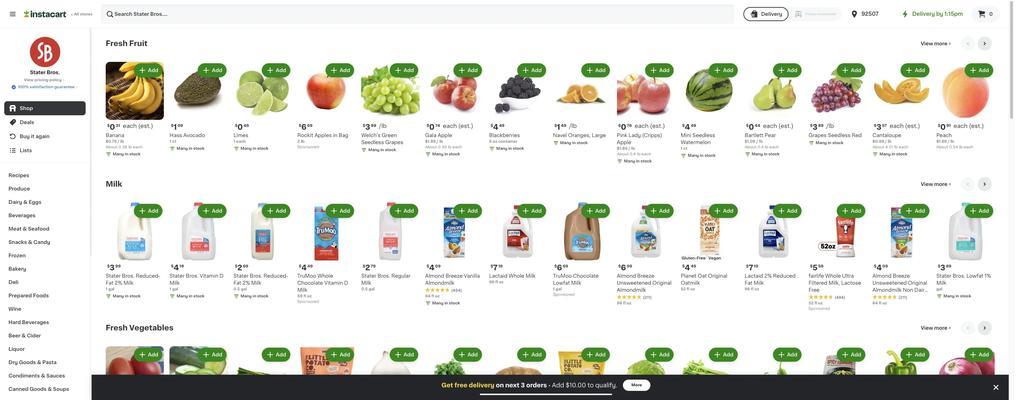 Task type: describe. For each thing, give the bounding box(es) containing it.
3 inside get free delivery on next 3 orders • add $10.00 to qualify.
[[521, 383, 525, 389]]

original for 6
[[652, 281, 672, 286]]

fairlife
[[809, 274, 824, 279]]

3 more from the top
[[934, 326, 947, 331]]

planet
[[681, 274, 696, 279]]

59 inside $ 5 59
[[818, 265, 823, 269]]

fl inside "lactaid 2% reduced fat milk 96 fl oz"
[[751, 288, 754, 292]]

$1.89 inside gala apple $1.89 / lb about 0.39 lb each
[[425, 140, 436, 144]]

milk inside stater bros. reduced- fat 2% milk 1 gal
[[123, 281, 133, 286]]

each inside limes 1 each
[[236, 140, 246, 144]]

about inside pink lady (cripps) apple $1.89 / lb about 0.4 lb each
[[617, 153, 629, 157]]

$ 6 69 for rockit
[[299, 124, 313, 131]]

lists
[[20, 148, 32, 153]]

pricing
[[34, 78, 48, 82]]

7 for lactaid whole milk
[[493, 265, 498, 272]]

$ inside $ 1 09
[[171, 124, 174, 128]]

unsweetened for 6
[[617, 281, 651, 286]]

almondmilk inside almond breeze vanilla almondmilk
[[425, 281, 454, 286]]

stater for stater bros. lowfat 1% milk gal
[[936, 274, 951, 279]]

& inside dry goods & pasta 'link'
[[37, 361, 41, 366]]

d inside stater bros. vitamin d milk 1 gal
[[220, 274, 224, 279]]

$0.91 each (estimated) element
[[936, 123, 995, 132]]

64 for almond breeze vanilla almondmilk
[[425, 295, 430, 299]]

stater for stater bros. regular milk 0.5 gal
[[361, 274, 376, 279]]

many in stock down (454)
[[432, 302, 460, 306]]

milk inside stater bros. vitamin d milk 1 gal
[[170, 281, 180, 286]]

(est.) for gala apple
[[458, 123, 473, 129]]

wine link
[[4, 303, 86, 316]]

0 vertical spatial $ 3 89
[[810, 124, 824, 131]]

many in stock down stater bros. reduced- fat 2% milk 1 gal
[[113, 295, 141, 299]]

fresh for fresh vegetables
[[106, 325, 128, 332]]

item carousel region containing milk
[[106, 178, 995, 316]]

hard beverages
[[8, 321, 49, 326]]

chocolate inside trumoo  chocolate lowfat milk 1 gal
[[573, 274, 599, 279]]

prepared
[[8, 294, 32, 299]]

many in stock down gala apple $1.89 / lb about 0.39 lb each
[[432, 153, 460, 157]]

0.5 inside stater bros. regular milk 0.5 gal
[[361, 288, 368, 292]]

0 for $ 0 74
[[429, 124, 434, 131]]

bros. for stater bros. regular milk 0.5 gal
[[378, 274, 390, 279]]

4.01
[[885, 146, 893, 150]]

next
[[505, 383, 519, 389]]

4 for almond breeze unsweetened original almondmilk non dairy milk alternative
[[876, 265, 882, 272]]

49 for limes
[[243, 124, 249, 128]]

foods
[[33, 294, 49, 299]]

milk inside the trumoo whole chocolate vitamin d milk 59 fl oz
[[297, 288, 307, 293]]

bros. for stater bros. reduced- fat 2% milk 0.5 gal
[[250, 274, 262, 279]]

& inside canned goods & soups "link"
[[48, 388, 52, 392]]

original for 4
[[908, 281, 927, 286]]

green
[[382, 133, 397, 138]]

each inside 'element'
[[443, 123, 457, 129]]

meat & seafood link
[[4, 223, 86, 236]]

lactaid whole milk 96 fl oz
[[489, 274, 536, 285]]

all stores
[[74, 12, 93, 16]]

delivery for delivery by 1:15pm
[[912, 11, 935, 17]]

$ 7 19 for lactaid 2% reduced fat milk
[[746, 265, 758, 272]]

$1.69
[[936, 140, 947, 144]]

many in stock down bartlett pear $1.09 / lb about 0.4 lb each
[[752, 153, 780, 157]]

view for fresh fruit
[[921, 41, 933, 46]]

$1.49 per pound element
[[553, 123, 611, 132]]

add inside product group
[[851, 209, 861, 214]]

gala apple $1.89 / lb about 0.39 lb each
[[425, 133, 462, 150]]

each up lady
[[635, 123, 649, 129]]

$ up lactaid whole milk 96 fl oz
[[490, 265, 493, 269]]

fl inside lactaid whole milk 96 fl oz
[[495, 281, 498, 285]]

shop
[[20, 106, 33, 111]]

vitamin inside stater bros. vitamin d milk 1 gal
[[200, 274, 218, 279]]

$ inside $ 0 91
[[938, 124, 940, 128]]

1 inside stater bros. vitamin d milk 1 gal
[[170, 288, 171, 292]]

free inside fairlife whole ultra filtered milk, lactose free
[[809, 288, 820, 293]]

3 view more from the top
[[921, 326, 947, 331]]

delivery button
[[743, 7, 789, 21]]

trumoo for 4
[[297, 274, 316, 279]]

many in stock down 4.01
[[880, 153, 907, 157]]

original inside planet oat original oatmilk 52 fl oz
[[708, 274, 727, 279]]

many in stock down grapes seedless red
[[816, 141, 843, 145]]

$ up the mini
[[682, 124, 685, 128]]

many in stock down pink lady (cripps) apple $1.89 / lb about 0.4 lb each
[[624, 160, 652, 164]]

pasta
[[42, 361, 57, 366]]

each (est.) for gala apple
[[443, 123, 473, 129]]

milk inside stater bros. regular milk 0.5 gal
[[361, 281, 371, 286]]

policy
[[49, 78, 62, 82]]

fl inside the trumoo whole chocolate vitamin d milk 59 fl oz
[[304, 295, 306, 299]]

many in stock down the oranges,
[[560, 141, 588, 145]]

rockit apples in bag 2 lb
[[297, 133, 348, 144]]

96 fl oz
[[617, 302, 631, 306]]

0 inside button
[[989, 12, 993, 17]]

planet oat original oatmilk 52 fl oz
[[681, 274, 727, 292]]

52 inside product group
[[809, 302, 814, 306]]

0 vertical spatial beverages
[[8, 214, 35, 218]]

fat inside "lactaid 2% reduced fat milk 96 fl oz"
[[745, 281, 752, 286]]

sponsored badge image down 52 fl oz
[[809, 308, 830, 312]]

free
[[454, 383, 467, 389]]

(494)
[[835, 296, 845, 300]]

& for condiments
[[41, 374, 45, 379]]

3 inside $ 3 89 /lb
[[365, 124, 370, 131]]

$ 4 49 for planet oat original oatmilk
[[682, 265, 696, 272]]

view more button for 7
[[918, 178, 955, 192]]

beer & cider
[[8, 334, 41, 339]]

watermelon
[[681, 140, 711, 145]]

many in stock down hass avocado 1 ct
[[177, 147, 204, 151]]

$ 4 49 for blackberries
[[490, 124, 504, 131]]

/lb inside $ 3 89 /lb
[[379, 123, 387, 129]]

49 for planet oat original oatmilk
[[691, 265, 696, 269]]

many down 4.01
[[880, 153, 891, 157]]

oatmilk
[[681, 281, 700, 286]]

beverages inside hard beverages link
[[22, 321, 49, 326]]

$0.31 each (estimated) element
[[106, 123, 164, 132]]

blackberries 6 oz container
[[489, 133, 520, 144]]

gluten-free vegan
[[681, 257, 721, 261]]

64 for almond breeze unsweetened original almondmilk non dairy milk alternative
[[872, 302, 878, 306]]

many in stock down 'stater bros. lowfat 1% milk gal' at the bottom of the page
[[943, 295, 971, 299]]

(cripps)
[[642, 133, 662, 138]]

fat for 2
[[233, 281, 241, 286]]

more for 7
[[934, 182, 947, 187]]

mini seedless watermelon 1 ct
[[681, 133, 715, 151]]

fresh fruit
[[106, 40, 148, 47]]

lowfat for milk
[[553, 281, 570, 286]]

64 fl oz for almond breeze vanilla almondmilk
[[425, 295, 440, 299]]

stater for stater bros. reduced- fat 2% milk 1 gal
[[106, 274, 121, 279]]

hard beverages link
[[4, 316, 86, 330]]

almond breeze unsweetened original almondmilk
[[617, 274, 672, 293]]

many in stock down container
[[496, 147, 524, 151]]

each inside gala apple $1.89 / lb about 0.39 lb each
[[452, 146, 462, 150]]

delivery for delivery
[[761, 12, 782, 17]]

& for dairy
[[23, 200, 27, 205]]

2 vertical spatial 96
[[617, 302, 622, 306]]

$0.79
[[106, 140, 117, 144]]

$ down 'gluten-'
[[682, 265, 685, 269]]

gal inside "stater bros. reduced- fat 2% milk 0.5 gal"
[[241, 288, 247, 292]]

fresh for fresh fruit
[[106, 40, 128, 47]]

2 for stater bros. reduced- fat 2% milk
[[237, 265, 242, 272]]

many down welch's green seedless grapes
[[368, 148, 379, 152]]

1 inside mini seedless watermelon 1 ct
[[681, 147, 682, 151]]

$ inside $ 2 79
[[363, 265, 365, 269]]

sponsored badge image for lb
[[297, 145, 319, 150]]

sponsored badge image for gal
[[553, 293, 574, 297]]

milk inside "stater bros. reduced- fat 2% milk 0.5 gal"
[[251, 281, 261, 286]]

0.39 inside gala apple $1.89 / lb about 0.39 lb each
[[438, 146, 447, 150]]

lady
[[629, 133, 641, 138]]

milk inside almond breeze unsweetened original almondmilk non dairy milk alternative
[[872, 295, 882, 300]]

about inside gala apple $1.89 / lb about 0.39 lb each
[[425, 146, 437, 150]]

many down grapes seedless red
[[816, 141, 827, 145]]

$3.89 per pound element for seedless
[[809, 123, 867, 132]]

recipes
[[8, 173, 29, 178]]

$ inside $ 0 49
[[235, 124, 237, 128]]

dairy inside almond breeze unsweetened original almondmilk non dairy milk alternative
[[914, 288, 928, 293]]

bag
[[339, 133, 348, 138]]

whole for 4
[[317, 274, 333, 279]]

3 view more button from the top
[[918, 322, 955, 336]]

$ up almond breeze unsweetened original almondmilk non dairy milk alternative
[[874, 265, 876, 269]]

$ up "lactaid 2% reduced fat milk 96 fl oz"
[[746, 265, 749, 269]]

stater for stater bros. reduced- fat 2% milk 0.5 gal
[[233, 274, 248, 279]]

(211) for 6
[[643, 296, 652, 300]]

bros. for stater bros. lowfat 1% milk gal
[[953, 274, 965, 279]]

0 button
[[971, 6, 1000, 23]]

$ up grapes seedless red
[[810, 124, 813, 128]]

many in stock down banana $0.79 / lb about 0.39 lb each
[[113, 153, 141, 157]]

many down stater bros. reduced- fat 2% milk 1 gal
[[113, 295, 124, 299]]

ct inside mini seedless watermelon 1 ct
[[683, 147, 687, 151]]

stater bros.
[[30, 70, 60, 75]]

many down banana $0.79 / lb about 0.39 lb each
[[113, 153, 124, 157]]

regular
[[391, 274, 410, 279]]

$ inside '$ 6 09'
[[618, 265, 621, 269]]

6 for trumoo  chocolate lowfat milk
[[557, 265, 562, 272]]

many down almond breeze vanilla almondmilk
[[432, 302, 443, 306]]

main content containing fresh fruit
[[92, 28, 1009, 401]]

many down "navel"
[[560, 141, 571, 145]]

avocado
[[183, 133, 205, 138]]

0.39 inside banana $0.79 / lb about 0.39 lb each
[[118, 146, 127, 150]]

almond breeze unsweetened original almondmilk non dairy milk alternative
[[872, 274, 928, 300]]

1 horizontal spatial $ 3 89
[[938, 265, 951, 272]]

grapes inside welch's green seedless grapes
[[385, 140, 403, 145]]

snacks & candy
[[8, 240, 50, 245]]

$1.09
[[745, 140, 755, 144]]

deals link
[[4, 116, 86, 130]]

milk inside "lactaid 2% reduced fat milk 96 fl oz"
[[754, 281, 764, 286]]

49 for trumoo whole chocolate vitamin d milk
[[307, 265, 313, 269]]

view for milk
[[921, 182, 933, 187]]

about inside the peach $1.69 / lb about 0.54 lb each
[[936, 146, 948, 150]]

& for meat
[[23, 227, 27, 232]]

lactaid for fl
[[489, 274, 507, 279]]

pear
[[765, 133, 776, 138]]

each inside the peach $1.69 / lb about 0.54 lb each
[[964, 146, 973, 150]]

1 horizontal spatial grapes
[[809, 133, 827, 138]]

/lb for 1
[[569, 123, 577, 129]]

oz inside product group
[[818, 302, 823, 306]]

44
[[755, 124, 760, 128]]

orders
[[526, 383, 547, 389]]

$ 3 57
[[874, 124, 887, 131]]

guarantee
[[54, 85, 75, 89]]

add button inside product group
[[838, 205, 865, 218]]

lactaid 2% reduced fat milk 96 fl oz
[[745, 274, 796, 292]]

breeze for almond breeze unsweetened original almondmilk non dairy milk alternative
[[893, 274, 910, 279]]

gala
[[425, 133, 436, 138]]

•
[[548, 383, 551, 389]]

many down stater bros. vitamin d milk 1 gal
[[177, 295, 188, 299]]

09 for almond breeze vanilla almondmilk
[[435, 265, 441, 269]]

$ inside $ 0 76
[[618, 124, 621, 128]]

snacks
[[8, 240, 27, 245]]

many down limes 1 each in the top of the page
[[241, 147, 252, 151]]

vegan
[[708, 257, 721, 261]]

1 horizontal spatial 89
[[818, 124, 824, 128]]

gal inside 'stater bros. lowfat 1% milk gal'
[[936, 288, 942, 292]]

many down hass avocado 1 ct
[[177, 147, 188, 151]]

many down gala apple $1.89 / lb about 0.39 lb each
[[432, 153, 443, 157]]

69 for trumoo
[[563, 265, 568, 269]]

2 inside the rockit apples in bag 2 lb
[[297, 140, 300, 144]]

fl inside product group
[[815, 302, 817, 306]]

each (est.) for cantaloupe
[[890, 123, 920, 129]]

4 for planet oat original oatmilk
[[685, 265, 690, 272]]

view pricing policy
[[24, 78, 62, 82]]

more for each (est.)
[[934, 41, 947, 46]]

apple inside pink lady (cripps) apple $1.89 / lb about 0.4 lb each
[[617, 140, 631, 145]]

96 inside "lactaid 2% reduced fat milk 96 fl oz"
[[745, 288, 750, 292]]

oz inside lactaid whole milk 96 fl oz
[[499, 281, 504, 285]]

6 inside blackberries 6 oz container
[[489, 140, 492, 144]]

vanilla
[[464, 274, 480, 279]]

$ 4 19
[[171, 265, 184, 272]]

64 fl oz for almond breeze unsweetened original almondmilk non dairy milk alternative
[[872, 302, 887, 306]]

banana
[[106, 133, 124, 138]]

1 inside hass avocado 1 ct
[[170, 140, 171, 144]]

$ up rockit
[[299, 124, 301, 128]]

stater bros. reduced- fat 2% milk 1 gal
[[106, 274, 161, 292]]

each inside pink lady (cripps) apple $1.89 / lb about 0.4 lb each
[[642, 153, 651, 157]]

ct inside hass avocado 1 ct
[[172, 140, 176, 144]]

gal inside stater bros. vitamin d milk 1 gal
[[172, 288, 178, 292]]

bakery
[[8, 267, 26, 272]]

goods for canned
[[30, 388, 47, 392]]

stater bros. logo image
[[29, 37, 60, 68]]

candy
[[33, 240, 50, 245]]

delivery
[[469, 383, 494, 389]]

navel oranges, large
[[553, 133, 606, 138]]

$ 0 44 each (est.)
[[746, 123, 793, 131]]

2% for 3
[[115, 281, 122, 286]]

/ inside bartlett pear $1.09 / lb about 0.4 lb each
[[756, 140, 758, 144]]

container
[[498, 140, 517, 144]]

cantaloupe
[[872, 133, 901, 138]]

get free delivery on next 3 orders • add $10.00 to qualify.
[[441, 383, 617, 389]]

bros. for stater bros. reduced- fat 2% milk 1 gal
[[122, 274, 135, 279]]

stater bros. reduced- fat 2% milk 0.5 gal
[[233, 274, 288, 292]]

$ inside $ 3 89 /lb
[[363, 124, 365, 128]]

92507 button
[[850, 4, 892, 24]]

$0.76 each (estimated) element
[[617, 123, 675, 132]]

welch's green seedless grapes
[[361, 133, 403, 145]]

buy it again link
[[4, 130, 86, 144]]

$ 4 09 for almond breeze vanilla almondmilk
[[427, 265, 441, 272]]

peach
[[936, 133, 952, 138]]

delivery by 1:15pm link
[[901, 10, 963, 18]]

lactaid for milk
[[745, 274, 763, 279]]

about inside banana $0.79 / lb about 0.39 lb each
[[106, 146, 118, 150]]

/ inside gala apple $1.89 / lb about 0.39 lb each
[[437, 140, 438, 144]]

non
[[903, 288, 913, 293]]

19 for stater bros. vitamin d milk
[[180, 265, 184, 269]]

3 up grapes seedless red
[[813, 124, 817, 131]]

dairy & eggs link
[[4, 196, 86, 209]]

4 for blackberries
[[493, 124, 498, 131]]

many in stock down "stater bros. reduced- fat 2% milk 0.5 gal"
[[241, 295, 268, 299]]

$ up almond breeze vanilla almondmilk
[[427, 265, 429, 269]]

seafood
[[28, 227, 49, 232]]

(est.) for pink lady (cripps) apple
[[650, 123, 665, 129]]

31
[[116, 124, 120, 128]]

$ up blackberries
[[490, 124, 493, 128]]

each right 31
[[123, 123, 137, 129]]

many in stock down limes 1 each in the top of the page
[[241, 147, 268, 151]]

large
[[592, 133, 606, 138]]

fat for 3
[[106, 281, 113, 286]]

0 horizontal spatial dairy
[[8, 200, 22, 205]]

bartlett
[[745, 133, 763, 138]]

in inside the rockit apples in bag 2 lb
[[333, 133, 337, 138]]

3 up 'stater bros. lowfat 1% milk gal' at the bottom of the page
[[940, 265, 945, 272]]

$ up trumoo  chocolate lowfat milk 1 gal
[[554, 265, 557, 269]]

(211) for 4
[[899, 296, 907, 300]]



Task type: locate. For each thing, give the bounding box(es) containing it.
lowfat for 1%
[[966, 274, 983, 279]]

deli
[[8, 280, 18, 285]]

1 inside trumoo  chocolate lowfat milk 1 gal
[[553, 288, 555, 292]]

$ 0 49
[[235, 124, 249, 131]]

/lb inside $1.49 per pound element
[[569, 123, 577, 129]]

$1.89 inside pink lady (cripps) apple $1.89 / lb about 0.4 lb each
[[617, 147, 627, 151]]

2 /lb from the left
[[379, 123, 387, 129]]

/ right $1.69
[[948, 140, 949, 144]]

4 gal from the left
[[241, 288, 247, 292]]

91
[[946, 124, 951, 128]]

6 for almond breeze unsweetened original almondmilk
[[621, 265, 626, 272]]

1 horizontal spatial delivery
[[912, 11, 935, 17]]

(est.) for banana
[[138, 123, 153, 129]]

many in stock down stater bros. vitamin d milk 1 gal
[[177, 295, 204, 299]]

49 up limes
[[243, 124, 249, 128]]

1 horizontal spatial 19
[[498, 265, 503, 269]]

stock
[[577, 141, 588, 145], [832, 141, 843, 145], [193, 147, 204, 151], [257, 147, 268, 151], [513, 147, 524, 151], [385, 148, 396, 152], [129, 153, 141, 157], [449, 153, 460, 157], [768, 153, 780, 157], [896, 153, 907, 157], [704, 154, 716, 158], [641, 160, 652, 164], [129, 295, 141, 299], [193, 295, 204, 299], [257, 295, 268, 299], [960, 295, 971, 299], [449, 302, 460, 306]]

product group
[[106, 62, 164, 159], [170, 62, 228, 153], [233, 62, 292, 153], [297, 62, 356, 151], [361, 62, 420, 155], [425, 62, 483, 159], [489, 62, 547, 153], [553, 62, 611, 148], [617, 62, 675, 166], [681, 62, 739, 160], [745, 62, 803, 159], [809, 62, 867, 148], [872, 62, 931, 159], [936, 62, 995, 151], [106, 203, 164, 301], [170, 203, 228, 301], [233, 203, 292, 301], [297, 203, 356, 306], [361, 203, 420, 293], [425, 203, 483, 308], [489, 203, 547, 286], [553, 203, 611, 299], [617, 203, 675, 307], [681, 203, 739, 293], [745, 203, 803, 293], [809, 203, 867, 313], [872, 203, 931, 307], [936, 203, 995, 301], [106, 347, 164, 401], [170, 347, 228, 401], [233, 347, 292, 401], [297, 347, 356, 401], [361, 347, 420, 401], [425, 347, 483, 401], [489, 347, 547, 401], [553, 347, 611, 401], [617, 347, 675, 401], [681, 347, 739, 401], [745, 347, 803, 401], [809, 347, 867, 401], [872, 347, 931, 401], [936, 347, 995, 401]]

(est.) inside $0.74 each (estimated) 'element'
[[458, 123, 473, 129]]

5 gal from the left
[[369, 288, 375, 292]]

beverages link
[[4, 209, 86, 223]]

09 for almond breeze unsweetened original almondmilk non dairy milk alternative
[[882, 265, 888, 269]]

69 for rockit
[[307, 124, 313, 128]]

oz inside the trumoo whole chocolate vitamin d milk 59 fl oz
[[307, 295, 312, 299]]

1 horizontal spatial chocolate
[[573, 274, 599, 279]]

stater inside 'stater bros. lowfat 1% milk gal'
[[936, 274, 951, 279]]

& inside snacks & candy link
[[28, 240, 32, 245]]

2 $ 4 09 from the left
[[874, 265, 888, 272]]

almondmilk inside almond breeze unsweetened original almondmilk non dairy milk alternative
[[872, 288, 902, 293]]

4 up the trumoo whole chocolate vitamin d milk 59 fl oz
[[301, 265, 307, 272]]

almond inside almond breeze unsweetened original almondmilk non dairy milk alternative
[[872, 274, 892, 279]]

2 more from the top
[[934, 182, 947, 187]]

gal inside stater bros. regular milk 0.5 gal
[[369, 288, 375, 292]]

0 horizontal spatial 52
[[681, 288, 686, 292]]

1 $3.89 per pound element from the left
[[361, 123, 420, 132]]

1 horizontal spatial whole
[[509, 274, 524, 279]]

0 vertical spatial dairy
[[8, 200, 22, 205]]

1 $ 7 19 from the left
[[490, 265, 503, 272]]

$ 4 49 up the trumoo whole chocolate vitamin d milk 59 fl oz
[[299, 265, 313, 272]]

$ left 74
[[427, 124, 429, 128]]

(est.) up banana $0.79 / lb about 0.39 lb each
[[138, 123, 153, 129]]

0 horizontal spatial 64
[[425, 295, 430, 299]]

it
[[31, 134, 34, 139]]

bros. inside stater bros. regular milk 0.5 gal
[[378, 274, 390, 279]]

almond for almond breeze unsweetened original almondmilk
[[617, 274, 636, 279]]

1 /lb from the left
[[569, 123, 577, 129]]

4 for almond breeze vanilla almondmilk
[[429, 265, 434, 272]]

1 horizontal spatial apple
[[617, 140, 631, 145]]

about down $0.79
[[106, 146, 118, 150]]

$ up limes
[[235, 124, 237, 128]]

0 for $ 0 44 each (est.)
[[749, 124, 754, 131]]

1 vertical spatial 96
[[745, 288, 750, 292]]

almond up alternative
[[872, 274, 892, 279]]

$ 0 76
[[618, 124, 632, 131]]

view more for each (est.)
[[921, 41, 947, 46]]

0 horizontal spatial seedless
[[361, 140, 384, 145]]

almond down '$ 6 09'
[[617, 274, 636, 279]]

57
[[882, 124, 887, 128]]

0 vertical spatial view more
[[921, 41, 947, 46]]

$ 4 49 up planet
[[682, 265, 696, 272]]

each inside bartlett pear $1.09 / lb about 0.4 lb each
[[769, 146, 779, 150]]

1 horizontal spatial unsweetened
[[872, 281, 907, 286]]

breeze inside almond breeze unsweetened original almondmilk non dairy milk alternative
[[893, 274, 910, 279]]

1 item carousel region from the top
[[106, 37, 995, 172]]

almondmilk for 4
[[872, 288, 902, 293]]

prepared foods
[[8, 294, 49, 299]]

2 gal from the left
[[556, 288, 562, 292]]

product group containing 5
[[809, 203, 867, 313]]

/ down lady
[[628, 147, 630, 151]]

$ inside $ 5 59
[[810, 265, 813, 269]]

0 horizontal spatial $ 3 89
[[810, 124, 824, 131]]

3 breeze from the left
[[893, 274, 910, 279]]

1 horizontal spatial 64 fl oz
[[872, 302, 887, 306]]

item carousel region
[[106, 37, 995, 172], [106, 178, 995, 316], [106, 322, 995, 401]]

0 horizontal spatial 0.4
[[630, 153, 636, 157]]

1 0.39 from the left
[[118, 146, 127, 150]]

52
[[681, 288, 686, 292], [809, 302, 814, 306]]

&
[[23, 200, 27, 205], [23, 227, 27, 232], [28, 240, 32, 245], [22, 334, 26, 339], [37, 361, 41, 366], [41, 374, 45, 379], [48, 388, 52, 392]]

99
[[115, 265, 121, 269]]

4 each (est.) from the left
[[890, 123, 920, 129]]

$ 4 49
[[490, 124, 504, 131], [682, 124, 696, 131], [299, 265, 313, 272], [682, 265, 696, 272]]

1 horizontal spatial 2
[[297, 140, 300, 144]]

0 horizontal spatial whole
[[317, 274, 333, 279]]

09 up 'hass'
[[178, 124, 183, 128]]

$3.89 per pound element up grapes seedless red
[[809, 123, 867, 132]]

seedless inside mini seedless watermelon 1 ct
[[692, 133, 715, 138]]

produce link
[[4, 183, 86, 196]]

stater inside stater bros. regular milk 0.5 gal
[[361, 274, 376, 279]]

1 lactaid from the left
[[489, 274, 507, 279]]

100% satisfaction guarantee
[[18, 85, 75, 89]]

each (est.) for peach
[[954, 123, 984, 129]]

0 horizontal spatial breeze
[[446, 274, 463, 279]]

0 horizontal spatial 96
[[489, 281, 494, 285]]

sponsored badge image down trumoo  chocolate lowfat milk 1 gal
[[553, 293, 574, 297]]

0.4 down lady
[[630, 153, 636, 157]]

each (est.) inside $3.57 each (estimated) element
[[890, 123, 920, 129]]

4 for stater bros. vitamin d milk
[[174, 265, 179, 272]]

49 inside $ 1 49
[[561, 124, 566, 128]]

sauces
[[46, 374, 65, 379]]

$ 4 49 up blackberries
[[490, 124, 504, 131]]

2 breeze from the left
[[637, 274, 654, 279]]

reduced- inside "stater bros. reduced- fat 2% milk 0.5 gal"
[[264, 274, 288, 279]]

1 vertical spatial dairy
[[914, 288, 928, 293]]

many down "stater bros. reduced- fat 2% milk 0.5 gal"
[[241, 295, 252, 299]]

1 horizontal spatial 0.39
[[438, 146, 447, 150]]

1 vertical spatial apple
[[617, 140, 631, 145]]

2 (est.) from the left
[[458, 123, 473, 129]]

meat & seafood
[[8, 227, 49, 232]]

many down pink lady (cripps) apple $1.89 / lb about 0.4 lb each
[[624, 160, 635, 164]]

2 horizontal spatial breeze
[[893, 274, 910, 279]]

2% inside "stater bros. reduced- fat 2% milk 0.5 gal"
[[243, 281, 250, 286]]

whole inside fairlife whole ultra filtered milk, lactose free
[[825, 274, 841, 279]]

0 vertical spatial apple
[[438, 133, 452, 138]]

3 (est.) from the left
[[650, 123, 665, 129]]

0 inside $0.74 each (estimated) 'element'
[[429, 124, 434, 131]]

59 inside the trumoo whole chocolate vitamin d milk 59 fl oz
[[297, 295, 303, 299]]

& inside 'beer & cider' link
[[22, 334, 26, 339]]

oz inside "lactaid 2% reduced fat milk 96 fl oz"
[[755, 288, 759, 292]]

1 vertical spatial more
[[934, 182, 947, 187]]

0.5 inside "stater bros. reduced- fat 2% milk 0.5 gal"
[[233, 288, 240, 292]]

2 item carousel region from the top
[[106, 178, 995, 316]]

1 horizontal spatial reduced-
[[264, 274, 288, 279]]

19 for lactaid 2% reduced fat milk
[[754, 265, 758, 269]]

many down bartlett pear $1.09 / lb about 0.4 lb each
[[752, 153, 763, 157]]

seedless for red
[[828, 133, 851, 138]]

0.39 down 74
[[438, 146, 447, 150]]

1 horizontal spatial dairy
[[914, 288, 928, 293]]

ct
[[172, 140, 176, 144], [683, 147, 687, 151]]

fruit
[[129, 40, 148, 47]]

1 view more from the top
[[921, 41, 947, 46]]

0 horizontal spatial $ 6 69
[[299, 124, 313, 131]]

qualify.
[[595, 383, 617, 389]]

$3.57 each (estimated) element
[[872, 123, 931, 132]]

many
[[560, 141, 571, 145], [816, 141, 827, 145], [177, 147, 188, 151], [241, 147, 252, 151], [496, 147, 507, 151], [368, 148, 379, 152], [113, 153, 124, 157], [432, 153, 443, 157], [752, 153, 763, 157], [880, 153, 891, 157], [688, 154, 699, 158], [624, 160, 635, 164], [113, 295, 124, 299], [177, 295, 188, 299], [241, 295, 252, 299], [943, 295, 955, 299], [432, 302, 443, 306]]

0 horizontal spatial lowfat
[[553, 281, 570, 286]]

0 vertical spatial view more button
[[918, 37, 955, 51]]

1 horizontal spatial almond
[[617, 274, 636, 279]]

whole inside lactaid whole milk 96 fl oz
[[509, 274, 524, 279]]

bros. for stater bros. vitamin d milk 1 gal
[[186, 274, 198, 279]]

0 for $ 0 49
[[237, 124, 243, 131]]

1 horizontal spatial $3.89 per pound element
[[809, 123, 867, 132]]

0 horizontal spatial 2%
[[115, 281, 122, 286]]

cantaloupe $0.89 / lb about 4.01 lb each
[[872, 133, 908, 150]]

0 vertical spatial 64 fl oz
[[425, 295, 440, 299]]

0 for $ 0 31
[[110, 124, 115, 131]]

many in stock down welch's green seedless grapes
[[368, 148, 396, 152]]

69 up "stater bros. reduced- fat 2% milk 0.5 gal"
[[243, 265, 248, 269]]

seedless
[[692, 133, 715, 138], [828, 133, 851, 138], [361, 140, 384, 145]]

seedless up watermelon
[[692, 133, 715, 138]]

$ left 99
[[107, 265, 110, 269]]

0 vertical spatial lowfat
[[966, 274, 983, 279]]

stater inside stater bros. reduced- fat 2% milk 1 gal
[[106, 274, 121, 279]]

sponsored badge image
[[297, 145, 319, 150], [553, 293, 574, 297], [297, 300, 319, 305], [809, 308, 830, 312]]

1 fresh from the top
[[106, 40, 128, 47]]

1 vertical spatial lowfat
[[553, 281, 570, 286]]

/ inside pink lady (cripps) apple $1.89 / lb about 0.4 lb each
[[628, 147, 630, 151]]

Search field
[[101, 5, 734, 23]]

(est.) inside $ 0 44 each (est.)
[[778, 123, 793, 129]]

3 item carousel region from the top
[[106, 322, 995, 401]]

2 view more button from the top
[[918, 178, 955, 192]]

0 vertical spatial ct
[[172, 140, 176, 144]]

4 for trumoo whole chocolate vitamin d milk
[[301, 265, 307, 272]]

& inside meat & seafood link
[[23, 227, 27, 232]]

bros. for stater bros.
[[47, 70, 60, 75]]

49
[[561, 124, 566, 128], [243, 124, 249, 128], [499, 124, 504, 128], [691, 124, 696, 128], [307, 265, 313, 269], [691, 265, 696, 269]]

1 vertical spatial ct
[[683, 147, 687, 151]]

$ 0 74
[[427, 124, 440, 131]]

0 vertical spatial 64
[[425, 295, 430, 299]]

reduced- for 3
[[136, 274, 161, 279]]

almond for almond breeze unsweetened original almondmilk non dairy milk alternative
[[872, 274, 892, 279]]

0.5 down $ 2 79
[[361, 288, 368, 292]]

many in stock down mini seedless watermelon 1 ct
[[688, 154, 716, 158]]

2 horizontal spatial seedless
[[828, 133, 851, 138]]

1 horizontal spatial 2%
[[243, 281, 250, 286]]

$ up fairlife
[[810, 265, 813, 269]]

almond inside almond breeze unsweetened original almondmilk
[[617, 274, 636, 279]]

(est.) for cantaloupe
[[905, 123, 920, 129]]

seedless inside welch's green seedless grapes
[[361, 140, 384, 145]]

0 for $ 0 91
[[940, 124, 946, 131]]

/lb
[[569, 123, 577, 129], [379, 123, 387, 129], [826, 123, 834, 129]]

64 down almond breeze unsweetened original almondmilk non dairy milk alternative
[[872, 302, 878, 306]]

lowfat
[[966, 274, 983, 279], [553, 281, 570, 286]]

1 inside stater bros. reduced- fat 2% milk 1 gal
[[106, 288, 107, 292]]

1 (211) from the left
[[643, 296, 652, 300]]

seedless for watermelon
[[692, 133, 715, 138]]

2 fat from the left
[[233, 281, 241, 286]]

1 breeze from the left
[[446, 274, 463, 279]]

1 19 from the left
[[180, 265, 184, 269]]

about
[[106, 146, 118, 150], [425, 146, 437, 150], [745, 146, 756, 150], [872, 146, 884, 150], [936, 146, 948, 150], [617, 153, 629, 157]]

breeze for almond breeze vanilla almondmilk
[[446, 274, 463, 279]]

2 each (est.) from the left
[[443, 123, 473, 129]]

1 horizontal spatial $ 6 69
[[554, 265, 568, 272]]

5
[[813, 265, 817, 272]]

bros. inside 'stater bros. lowfat 1% milk gal'
[[953, 274, 965, 279]]

3 whole from the left
[[825, 274, 841, 279]]

unsweetened for 4
[[872, 281, 907, 286]]

lb
[[120, 140, 124, 144], [301, 140, 305, 144], [439, 140, 443, 144], [759, 140, 763, 144], [888, 140, 891, 144], [950, 140, 954, 144], [128, 146, 132, 150], [448, 146, 451, 150], [765, 146, 768, 150], [894, 146, 898, 150], [959, 146, 963, 150], [631, 147, 635, 151], [637, 153, 641, 157]]

2 unsweetened from the left
[[872, 281, 907, 286]]

5 (est.) from the left
[[905, 123, 920, 129]]

1 vertical spatial view more
[[921, 182, 947, 187]]

1 vertical spatial chocolate
[[297, 281, 323, 286]]

view more button for each (est.)
[[918, 37, 955, 51]]

satisfaction
[[30, 85, 53, 89]]

0 vertical spatial free
[[697, 257, 706, 261]]

free
[[697, 257, 706, 261], [809, 288, 820, 293]]

64 fl oz down almond breeze vanilla almondmilk
[[425, 295, 440, 299]]

stater bros. vitamin d milk 1 gal
[[170, 274, 224, 292]]

/lb up grapes seedless red
[[826, 123, 834, 129]]

/ inside cantaloupe $0.89 / lb about 4.01 lb each
[[885, 140, 887, 144]]

unsweetened inside almond breeze unsweetened original almondmilk
[[617, 281, 651, 286]]

19 inside $ 4 19
[[180, 265, 184, 269]]

1 vertical spatial item carousel region
[[106, 178, 995, 316]]

d inside the trumoo whole chocolate vitamin d milk 59 fl oz
[[344, 281, 348, 286]]

89 inside $ 3 89 /lb
[[371, 124, 376, 128]]

$ 7 19 for lactaid whole milk
[[490, 265, 503, 272]]

each (est.) for pink lady (cripps) apple
[[635, 123, 665, 129]]

1 horizontal spatial lactaid
[[745, 274, 763, 279]]

0 horizontal spatial almondmilk
[[425, 281, 454, 286]]

& right beer
[[22, 334, 26, 339]]

2 vertical spatial more
[[934, 326, 947, 331]]

lists link
[[4, 144, 86, 158]]

1 horizontal spatial trumoo
[[553, 274, 572, 279]]

0 inside $0.31 each (estimated) element
[[110, 124, 115, 131]]

/ down banana
[[118, 140, 119, 144]]

3 left "57"
[[876, 124, 881, 131]]

0.4 inside bartlett pear $1.09 / lb about 0.4 lb each
[[757, 146, 764, 150]]

frozen link
[[4, 249, 86, 263]]

reduced
[[773, 274, 796, 279]]

1 fat from the left
[[106, 281, 113, 286]]

1 vertical spatial $1.89
[[617, 147, 627, 151]]

0 horizontal spatial d
[[220, 274, 224, 279]]

1 more from the top
[[934, 41, 947, 46]]

2 $ 7 19 from the left
[[746, 265, 758, 272]]

4 for mini seedless watermelon
[[685, 124, 690, 131]]

about down pink
[[617, 153, 629, 157]]

1 vertical spatial beverages
[[22, 321, 49, 326]]

about down $1.09
[[745, 146, 756, 150]]

1 vertical spatial $ 3 89
[[938, 265, 951, 272]]

2 horizontal spatial 69
[[563, 265, 568, 269]]

oat
[[698, 274, 707, 279]]

get
[[441, 383, 453, 389]]

each right "57"
[[890, 123, 904, 129]]

many down container
[[496, 147, 507, 151]]

liquor
[[8, 347, 25, 352]]

$ up 'stater bros. lowfat 1% milk gal' at the bottom of the page
[[938, 265, 940, 269]]

seedless left red
[[828, 133, 851, 138]]

canned goods & soups
[[8, 388, 69, 392]]

about down the gala
[[425, 146, 437, 150]]

beer & cider link
[[4, 330, 86, 343]]

(211) down 'non'
[[899, 296, 907, 300]]

chocolate inside the trumoo whole chocolate vitamin d milk 59 fl oz
[[297, 281, 323, 286]]

0 horizontal spatial original
[[652, 281, 672, 286]]

1 inside limes 1 each
[[233, 140, 235, 144]]

0 horizontal spatial 0.39
[[118, 146, 127, 150]]

$ left '79'
[[363, 265, 365, 269]]

each (est.) right "57"
[[890, 123, 920, 129]]

★★★★★
[[425, 288, 450, 293], [425, 288, 450, 293], [617, 295, 642, 300], [617, 295, 642, 300], [809, 295, 833, 300], [809, 295, 833, 300], [872, 295, 897, 300], [872, 295, 897, 300]]

fresh left "fruit"
[[106, 40, 128, 47]]

apple inside gala apple $1.89 / lb about 0.39 lb each
[[438, 133, 452, 138]]

$ 1 49
[[554, 124, 566, 131]]

4 up the mini
[[685, 124, 690, 131]]

0 horizontal spatial trumoo
[[297, 274, 316, 279]]

$3.89 per pound element for green
[[361, 123, 420, 132]]

milk inside lactaid whole milk 96 fl oz
[[526, 274, 536, 279]]

1 whole from the left
[[317, 274, 333, 279]]

each (est.) right 31
[[123, 123, 153, 129]]

$ 6 69 for trumoo
[[554, 265, 568, 272]]

$ 7 19 up "lactaid 2% reduced fat milk 96 fl oz"
[[746, 265, 758, 272]]

2 reduced- from the left
[[264, 274, 288, 279]]

3 gal from the left
[[172, 288, 178, 292]]

3 each (est.) from the left
[[635, 123, 665, 129]]

2% for 2
[[243, 281, 250, 286]]

$ up 'hass'
[[171, 124, 174, 128]]

deals
[[20, 120, 34, 125]]

2 (211) from the left
[[899, 296, 907, 300]]

2 horizontal spatial 89
[[946, 265, 951, 269]]

49 up the mini
[[691, 124, 696, 128]]

grapes seedless red
[[809, 133, 862, 138]]

0 horizontal spatial (211)
[[643, 296, 652, 300]]

1 vertical spatial d
[[344, 281, 348, 286]]

each (est.) for banana
[[123, 123, 153, 129]]

item carousel region containing fresh fruit
[[106, 37, 995, 172]]

$ 4 49 for trumoo whole chocolate vitamin d milk
[[299, 265, 313, 272]]

6 (est.) from the left
[[969, 123, 984, 129]]

fat inside "stater bros. reduced- fat 2% milk 0.5 gal"
[[233, 281, 241, 286]]

52 fl oz
[[809, 302, 823, 306]]

oz inside blackberries 6 oz container
[[493, 140, 497, 144]]

0 vertical spatial 96
[[489, 281, 494, 285]]

$ inside $ 0 74
[[427, 124, 429, 128]]

1 almond from the left
[[425, 274, 444, 279]]

1 vertical spatial goods
[[30, 388, 47, 392]]

0 vertical spatial grapes
[[809, 133, 827, 138]]

0.5 down the $ 2 69
[[233, 288, 240, 292]]

64 down almond breeze vanilla almondmilk
[[425, 295, 430, 299]]

$ 4 09
[[427, 265, 441, 272], [874, 265, 888, 272]]

1 horizontal spatial lowfat
[[966, 274, 983, 279]]

0 for $ 0 76
[[621, 124, 626, 131]]

1 each (est.) from the left
[[123, 123, 153, 129]]

0 horizontal spatial reduced-
[[136, 274, 161, 279]]

each inside banana $0.79 / lb about 0.39 lb each
[[133, 146, 142, 150]]

bros. inside stater bros. reduced- fat 2% milk 1 gal
[[122, 274, 135, 279]]

6 gal from the left
[[936, 288, 942, 292]]

banana $0.79 / lb about 0.39 lb each
[[106, 133, 142, 150]]

$1.89 down pink
[[617, 147, 627, 151]]

each inside $ 0 44 each (est.)
[[763, 123, 777, 129]]

$0.44 each (estimated) element
[[745, 123, 803, 132]]

1 7 from the left
[[493, 265, 498, 272]]

$ 6 09
[[618, 265, 632, 272]]

service type group
[[743, 7, 842, 21]]

1 (est.) from the left
[[138, 123, 153, 129]]

breeze for almond breeze unsweetened original almondmilk
[[637, 274, 654, 279]]

2 horizontal spatial 2%
[[764, 274, 772, 279]]

each right the 91
[[954, 123, 968, 129]]

$3.89 per pound element
[[361, 123, 420, 132], [809, 123, 867, 132]]

69 up rockit
[[307, 124, 313, 128]]

1 horizontal spatial ct
[[683, 147, 687, 151]]

3 19 from the left
[[754, 265, 758, 269]]

almond right regular on the bottom
[[425, 274, 444, 279]]

beverages down dairy & eggs
[[8, 214, 35, 218]]

treatment tracker modal dialog
[[92, 376, 1009, 401]]

$ 6 69 up rockit
[[299, 124, 313, 131]]

4 (est.) from the left
[[778, 123, 793, 129]]

0 horizontal spatial free
[[697, 257, 706, 261]]

$ 4 49 for mini seedless watermelon
[[682, 124, 696, 131]]

many down watermelon
[[688, 154, 699, 158]]

2 horizontal spatial original
[[908, 281, 927, 286]]

2 fresh from the top
[[106, 325, 128, 332]]

2 0.39 from the left
[[438, 146, 447, 150]]

each (est.) inside $0.74 each (estimated) 'element'
[[443, 123, 473, 129]]

goods up condiments
[[19, 361, 36, 366]]

trumoo for 6
[[553, 274, 572, 279]]

49 for blackberries
[[499, 124, 504, 128]]

$ up the trumoo whole chocolate vitamin d milk 59 fl oz
[[299, 265, 301, 269]]

original left oatmilk
[[652, 281, 672, 286]]

2 view more from the top
[[921, 182, 947, 187]]

0 horizontal spatial chocolate
[[297, 281, 323, 286]]

0 vertical spatial 0.4
[[757, 146, 764, 150]]

2 horizontal spatial /lb
[[826, 123, 834, 129]]

76
[[627, 124, 632, 128]]

about inside cantaloupe $0.89 / lb about 4.01 lb each
[[872, 146, 884, 150]]

trumoo whole chocolate vitamin d milk 59 fl oz
[[297, 274, 348, 299]]

about inside bartlett pear $1.09 / lb about 0.4 lb each
[[745, 146, 756, 150]]

vitamin
[[200, 274, 218, 279], [324, 281, 343, 286]]

each down $0.31 each (estimated) element
[[133, 146, 142, 150]]

0 horizontal spatial 64 fl oz
[[425, 295, 440, 299]]

almondmilk for 6
[[617, 288, 646, 293]]

64 fl oz down alternative
[[872, 302, 887, 306]]

apple
[[438, 133, 452, 138], [617, 140, 631, 145]]

2 $3.89 per pound element from the left
[[809, 123, 867, 132]]

2 horizontal spatial almondmilk
[[872, 288, 902, 293]]

0 horizontal spatial unsweetened
[[617, 281, 651, 286]]

2 0.5 from the left
[[361, 288, 368, 292]]

fat
[[106, 281, 113, 286], [233, 281, 241, 286], [745, 281, 752, 286]]

$ 4 09 for almond breeze unsweetened original almondmilk non dairy milk alternative
[[874, 265, 888, 272]]

2 horizontal spatial almond
[[872, 274, 892, 279]]

whole
[[317, 274, 333, 279], [509, 274, 524, 279], [825, 274, 841, 279]]

filtered
[[809, 281, 827, 286]]

& inside condiments & sauces link
[[41, 374, 45, 379]]

0 vertical spatial item carousel region
[[106, 37, 995, 172]]

$0.74 each (estimated) element
[[425, 123, 483, 132]]

gal inside stater bros. reduced- fat 2% milk 1 gal
[[108, 288, 114, 292]]

0 vertical spatial 59
[[818, 265, 823, 269]]

(est.) inside $3.57 each (estimated) element
[[905, 123, 920, 129]]

6 up trumoo  chocolate lowfat milk 1 gal
[[557, 265, 562, 272]]

unsweetened down '$ 6 09'
[[617, 281, 651, 286]]

0.4
[[757, 146, 764, 150], [630, 153, 636, 157]]

3 left 99
[[110, 265, 115, 272]]

view for fresh vegetables
[[921, 326, 933, 331]]

2% inside stater bros. reduced- fat 2% milk 1 gal
[[115, 281, 122, 286]]

& for snacks
[[28, 240, 32, 245]]

beverages
[[8, 214, 35, 218], [22, 321, 49, 326]]

stater for stater bros.
[[30, 70, 46, 75]]

welch's
[[361, 133, 380, 138]]

1 unsweetened from the left
[[617, 281, 651, 286]]

gal
[[108, 288, 114, 292], [556, 288, 562, 292], [172, 288, 178, 292], [241, 288, 247, 292], [369, 288, 375, 292], [936, 288, 942, 292]]

reduced- inside stater bros. reduced- fat 2% milk 1 gal
[[136, 274, 161, 279]]

milk inside 'stater bros. lowfat 1% milk gal'
[[936, 281, 946, 286]]

sponsored badge image down the trumoo whole chocolate vitamin d milk 59 fl oz
[[297, 300, 319, 305]]

breeze inside almond breeze vanilla almondmilk
[[446, 274, 463, 279]]

all stores link
[[24, 4, 93, 24]]

dairy right 'non'
[[914, 288, 928, 293]]

0 horizontal spatial $ 7 19
[[490, 265, 503, 272]]

each (est.) right 74
[[443, 123, 473, 129]]

1 $ 4 09 from the left
[[427, 265, 441, 272]]

to
[[587, 383, 594, 389]]

wine
[[8, 307, 21, 312]]

1 0.5 from the left
[[233, 288, 240, 292]]

0 inside $0.91 each (estimated) element
[[940, 124, 946, 131]]

lactaid right vanilla
[[489, 274, 507, 279]]

09 for almond breeze unsweetened original almondmilk
[[627, 265, 632, 269]]

2 7 from the left
[[749, 265, 753, 272]]

condiments & sauces
[[8, 374, 65, 379]]

each (est.) inside $0.31 each (estimated) element
[[123, 123, 153, 129]]

1 horizontal spatial (211)
[[899, 296, 907, 300]]

0 horizontal spatial 69
[[243, 265, 248, 269]]

4 up planet
[[685, 265, 690, 272]]

2 for stater bros. regular milk
[[365, 265, 370, 272]]

49 for mini seedless watermelon
[[691, 124, 696, 128]]

1 horizontal spatial free
[[809, 288, 820, 293]]

original right oat at bottom
[[708, 274, 727, 279]]

1 horizontal spatial breeze
[[637, 274, 654, 279]]

limes 1 each
[[233, 133, 248, 144]]

69 inside the $ 2 69
[[243, 265, 248, 269]]

instacart logo image
[[24, 10, 66, 18]]

(est.)
[[138, 123, 153, 129], [458, 123, 473, 129], [650, 123, 665, 129], [778, 123, 793, 129], [905, 123, 920, 129], [969, 123, 984, 129]]

$ up almond breeze unsweetened original almondmilk on the bottom
[[618, 265, 621, 269]]

2 whole from the left
[[509, 274, 524, 279]]

$ inside $ 3 57
[[874, 124, 876, 128]]

1 view more button from the top
[[918, 37, 955, 51]]

vitamin inside the trumoo whole chocolate vitamin d milk 59 fl oz
[[324, 281, 343, 286]]

1 vertical spatial grapes
[[385, 140, 403, 145]]

recipes link
[[4, 169, 86, 183]]

19 for lactaid whole milk
[[498, 265, 503, 269]]

fresh left vegetables
[[106, 325, 128, 332]]

fl inside planet oat original oatmilk 52 fl oz
[[687, 288, 689, 292]]

$ inside the $ 2 69
[[235, 265, 237, 269]]

69
[[307, 124, 313, 128], [563, 265, 568, 269], [243, 265, 248, 269]]

52 down oatmilk
[[681, 288, 686, 292]]

3 /lb from the left
[[826, 123, 834, 129]]

$3.89 per pound element up green
[[361, 123, 420, 132]]

1 vertical spatial 59
[[297, 295, 303, 299]]

delivery
[[912, 11, 935, 17], [761, 12, 782, 17]]

0 horizontal spatial 0.5
[[233, 288, 240, 292]]

89 up grapes seedless red
[[818, 124, 824, 128]]

4 up stater bros. vitamin d milk 1 gal
[[174, 265, 179, 272]]

5 each (est.) from the left
[[954, 123, 984, 129]]

3 fat from the left
[[745, 281, 752, 286]]

1 vertical spatial free
[[809, 288, 820, 293]]

2 19 from the left
[[498, 265, 503, 269]]

many down 'stater bros. lowfat 1% milk gal' at the bottom of the page
[[943, 295, 955, 299]]

goods inside 'link'
[[19, 361, 36, 366]]

stater for stater bros. vitamin d milk 1 gal
[[170, 274, 185, 279]]

(est.) up gala apple $1.89 / lb about 0.39 lb each
[[458, 123, 473, 129]]

0 horizontal spatial $1.89
[[425, 140, 436, 144]]

$ inside $ 1 49
[[554, 124, 557, 128]]

whole for 7
[[509, 274, 524, 279]]

gluten-
[[681, 257, 697, 261]]

$ up stater bros. vitamin d milk 1 gal
[[171, 265, 174, 269]]

almondmilk up (454)
[[425, 281, 454, 286]]

09 for hass avocado
[[178, 124, 183, 128]]

1 horizontal spatial almondmilk
[[617, 288, 646, 293]]

(est.) up the peach $1.69 / lb about 0.54 lb each
[[969, 123, 984, 129]]

/
[[118, 140, 119, 144], [437, 140, 438, 144], [756, 140, 758, 144], [885, 140, 887, 144], [948, 140, 949, 144], [628, 147, 630, 151]]

produce
[[8, 187, 30, 192]]

4
[[493, 124, 498, 131], [685, 124, 690, 131], [174, 265, 179, 272], [301, 265, 307, 272], [429, 265, 434, 272], [685, 265, 690, 272], [876, 265, 882, 272]]

1 horizontal spatial $1.89
[[617, 147, 627, 151]]

1 reduced- from the left
[[136, 274, 161, 279]]

ultra
[[842, 274, 854, 279]]

add button
[[135, 64, 162, 77], [199, 64, 226, 77], [262, 64, 290, 77], [326, 64, 354, 77], [390, 64, 417, 77], [454, 64, 481, 77], [518, 64, 545, 77], [582, 64, 609, 77], [646, 64, 673, 77], [710, 64, 737, 77], [774, 64, 801, 77], [838, 64, 865, 77], [901, 64, 929, 77], [965, 64, 993, 77], [135, 205, 162, 218], [199, 205, 226, 218], [262, 205, 290, 218], [326, 205, 354, 218], [390, 205, 417, 218], [454, 205, 481, 218], [518, 205, 545, 218], [582, 205, 609, 218], [646, 205, 673, 218], [710, 205, 737, 218], [774, 205, 801, 218], [838, 205, 865, 218], [901, 205, 929, 218], [965, 205, 993, 218], [135, 349, 162, 362], [199, 349, 226, 362], [262, 349, 290, 362], [326, 349, 354, 362], [390, 349, 417, 362], [454, 349, 481, 362], [518, 349, 545, 362], [582, 349, 609, 362], [646, 349, 673, 362], [710, 349, 737, 362], [774, 349, 801, 362], [838, 349, 865, 362], [901, 349, 929, 362], [965, 349, 993, 362]]

bros. inside stater bros. vitamin d milk 1 gal
[[186, 274, 198, 279]]

3 up the welch's at the left top of page
[[365, 124, 370, 131]]

1 trumoo from the left
[[553, 274, 572, 279]]

2 lactaid from the left
[[745, 274, 763, 279]]

/ inside the peach $1.69 / lb about 0.54 lb each
[[948, 140, 949, 144]]

2 trumoo from the left
[[297, 274, 316, 279]]

(est.) for peach
[[969, 123, 984, 129]]

goods for dry
[[19, 361, 36, 366]]

6
[[301, 124, 306, 131], [489, 140, 492, 144], [557, 265, 562, 272], [621, 265, 626, 272]]

0 horizontal spatial vitamin
[[200, 274, 218, 279]]

0 vertical spatial vitamin
[[200, 274, 218, 279]]

None search field
[[101, 4, 734, 24]]

3 almond from the left
[[872, 274, 892, 279]]

1 gal from the left
[[108, 288, 114, 292]]

$ inside $ 4 19
[[171, 265, 174, 269]]

view more for 7
[[921, 182, 947, 187]]

1 horizontal spatial 52
[[809, 302, 814, 306]]

52 inside planet oat original oatmilk 52 fl oz
[[681, 288, 686, 292]]

1 vertical spatial view more button
[[918, 178, 955, 192]]

original up 'non'
[[908, 281, 927, 286]]

item carousel region containing fresh vegetables
[[106, 322, 995, 401]]

trumoo  chocolate lowfat milk 1 gal
[[553, 274, 599, 292]]

2 horizontal spatial fat
[[745, 281, 752, 286]]

lactaid inside lactaid whole milk 96 fl oz
[[489, 274, 507, 279]]

main content
[[92, 28, 1009, 401]]

2 almond from the left
[[617, 274, 636, 279]]

6 for rockit apples in bag
[[301, 124, 306, 131]]



Task type: vqa. For each thing, say whether or not it's contained in the screenshot.
the All stores Link
yes



